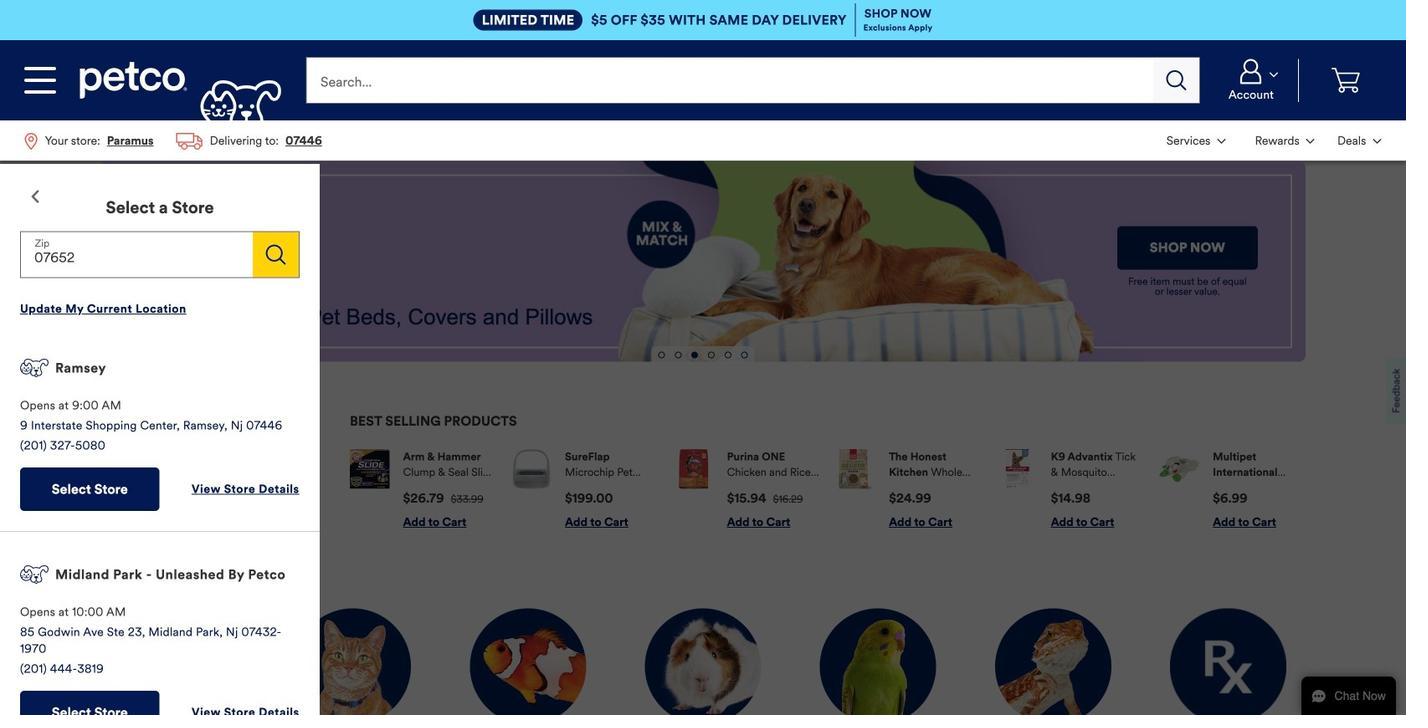 Task type: vqa. For each thing, say whether or not it's contained in the screenshot.
THE BLUE HAPPY BIRTHDAY CAKE SLICE PLUSH DOG TOY
no



Task type: locate. For each thing, give the bounding box(es) containing it.
close change store image
[[30, 190, 40, 204]]

list
[[0, 121, 333, 716], [1156, 121, 1393, 161], [350, 436, 1306, 544]]

search image
[[1167, 70, 1187, 90]]

None search field
[[20, 232, 253, 278]]

dog deals image
[[120, 609, 236, 716]]

reptile deals image
[[995, 609, 1112, 716]]

pet pharmacy image
[[1170, 609, 1287, 716]]

list item
[[0, 121, 320, 716], [350, 450, 496, 530], [512, 450, 658, 530], [674, 450, 820, 530], [836, 450, 982, 530], [998, 450, 1144, 530], [1160, 450, 1306, 530]]



Task type: describe. For each thing, give the bounding box(es) containing it.
small pet deals image
[[645, 609, 761, 716]]

Search search field
[[306, 57, 1154, 104]]

search store image
[[266, 245, 286, 265]]

bird deals image
[[820, 609, 937, 716]]

cat deals image
[[295, 609, 411, 716]]

fish deals image
[[470, 609, 586, 716]]



